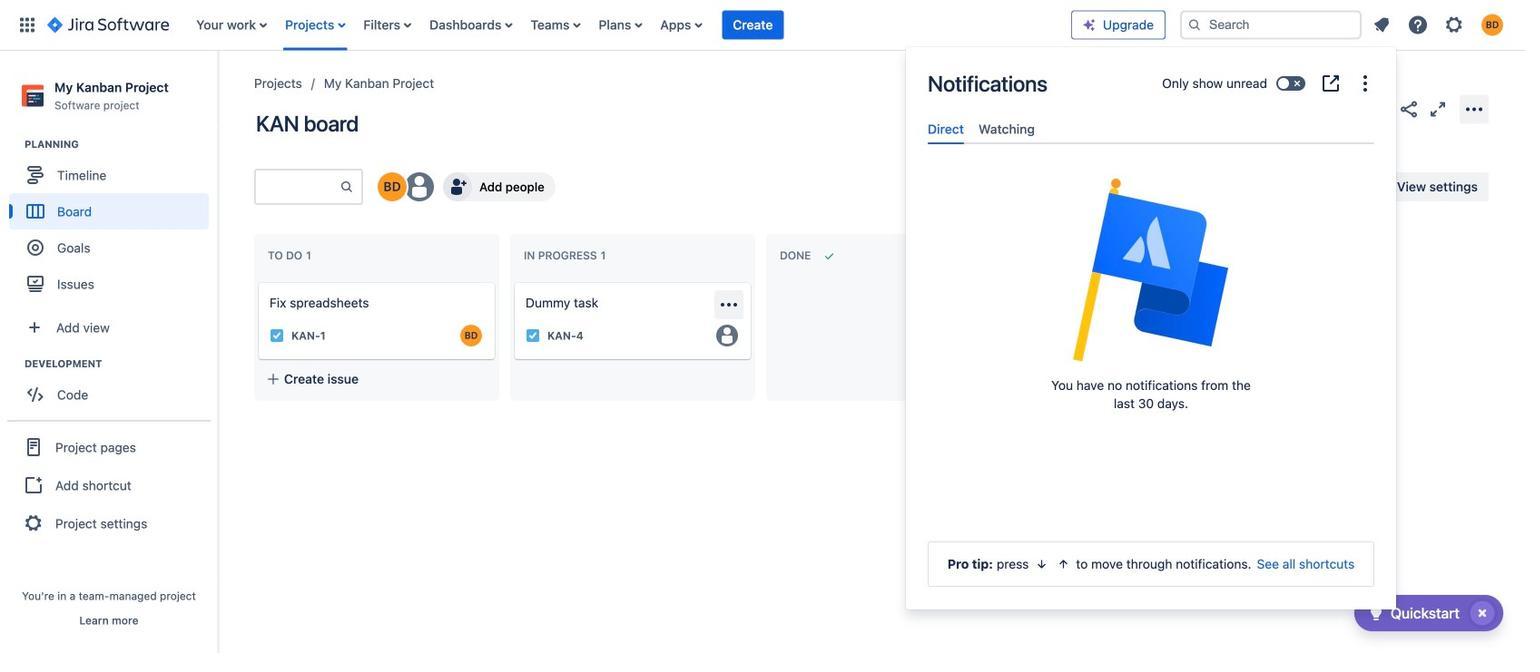Task type: locate. For each thing, give the bounding box(es) containing it.
sidebar navigation image
[[198, 73, 238, 109]]

check image
[[1366, 603, 1388, 625]]

create issue image for the in progress element on the left top of the page
[[502, 271, 524, 292]]

heading for 'development' image's "group"
[[25, 357, 217, 372]]

create issue image down to do element
[[246, 271, 268, 292]]

group
[[9, 137, 217, 308], [9, 357, 217, 419], [7, 421, 211, 550]]

0 vertical spatial group
[[9, 137, 217, 308]]

None search field
[[1181, 10, 1362, 40]]

1 horizontal spatial task image
[[526, 329, 540, 343]]

create issue image
[[246, 271, 268, 292], [502, 271, 524, 292]]

help image
[[1408, 14, 1430, 36]]

0 vertical spatial heading
[[25, 137, 217, 152]]

arrow down image
[[1035, 558, 1049, 572]]

Search this board text field
[[256, 171, 340, 203]]

1 create issue image from the left
[[246, 271, 268, 292]]

1 task image from the left
[[270, 329, 284, 343]]

1 vertical spatial heading
[[25, 357, 217, 372]]

2 create issue image from the left
[[502, 271, 524, 292]]

task image down the in progress element on the left top of the page
[[526, 329, 540, 343]]

appswitcher icon image
[[16, 14, 38, 36]]

list item
[[722, 0, 784, 50]]

in progress element
[[524, 249, 610, 262]]

1 vertical spatial group
[[9, 357, 217, 419]]

more image
[[1355, 73, 1377, 94]]

enter full screen image
[[1428, 99, 1450, 120]]

jira software image
[[47, 14, 169, 36], [47, 14, 169, 36]]

search image
[[1188, 18, 1203, 32]]

heading
[[25, 137, 217, 152], [25, 357, 217, 372]]

import image
[[1154, 176, 1175, 198]]

dismiss quickstart image
[[1469, 599, 1498, 629]]

0 horizontal spatial create issue image
[[246, 271, 268, 292]]

to do element
[[268, 249, 315, 262]]

more actions image
[[1464, 99, 1486, 120]]

dialog
[[906, 47, 1397, 610]]

create issue image for to do element
[[246, 271, 268, 292]]

open notifications in a new tab image
[[1321, 73, 1342, 94]]

notifications image
[[1371, 14, 1393, 36]]

task image
[[270, 329, 284, 343], [526, 329, 540, 343]]

2 task image from the left
[[526, 329, 540, 343]]

task image down to do element
[[270, 329, 284, 343]]

banner
[[0, 0, 1526, 51]]

tab list
[[921, 114, 1382, 145]]

create issue image down the in progress element on the left top of the page
[[502, 271, 524, 292]]

1 horizontal spatial create issue image
[[502, 271, 524, 292]]

2 heading from the top
[[25, 357, 217, 372]]

0 horizontal spatial task image
[[270, 329, 284, 343]]

1 heading from the top
[[25, 137, 217, 152]]

add people image
[[447, 176, 469, 198]]

1 horizontal spatial list
[[1366, 9, 1515, 41]]

development image
[[3, 353, 25, 375]]

list
[[187, 0, 1072, 50], [1366, 9, 1515, 41]]



Task type: vqa. For each thing, say whether or not it's contained in the screenshot.
DEVELOPMENT image's group
yes



Task type: describe. For each thing, give the bounding box(es) containing it.
0 horizontal spatial list
[[187, 0, 1072, 50]]

heading for "group" associated with planning image
[[25, 137, 217, 152]]

planning image
[[3, 134, 25, 155]]

arrow up image
[[1057, 558, 1071, 572]]

star kan board image
[[1370, 99, 1391, 120]]

Search field
[[1181, 10, 1362, 40]]

sidebar element
[[0, 51, 218, 654]]

2 vertical spatial group
[[7, 421, 211, 550]]

group for planning image
[[9, 137, 217, 308]]

goal image
[[27, 240, 44, 256]]

primary element
[[11, 0, 1072, 50]]

your profile and settings image
[[1482, 14, 1504, 36]]

group for 'development' image
[[9, 357, 217, 419]]

settings image
[[1444, 14, 1466, 36]]



